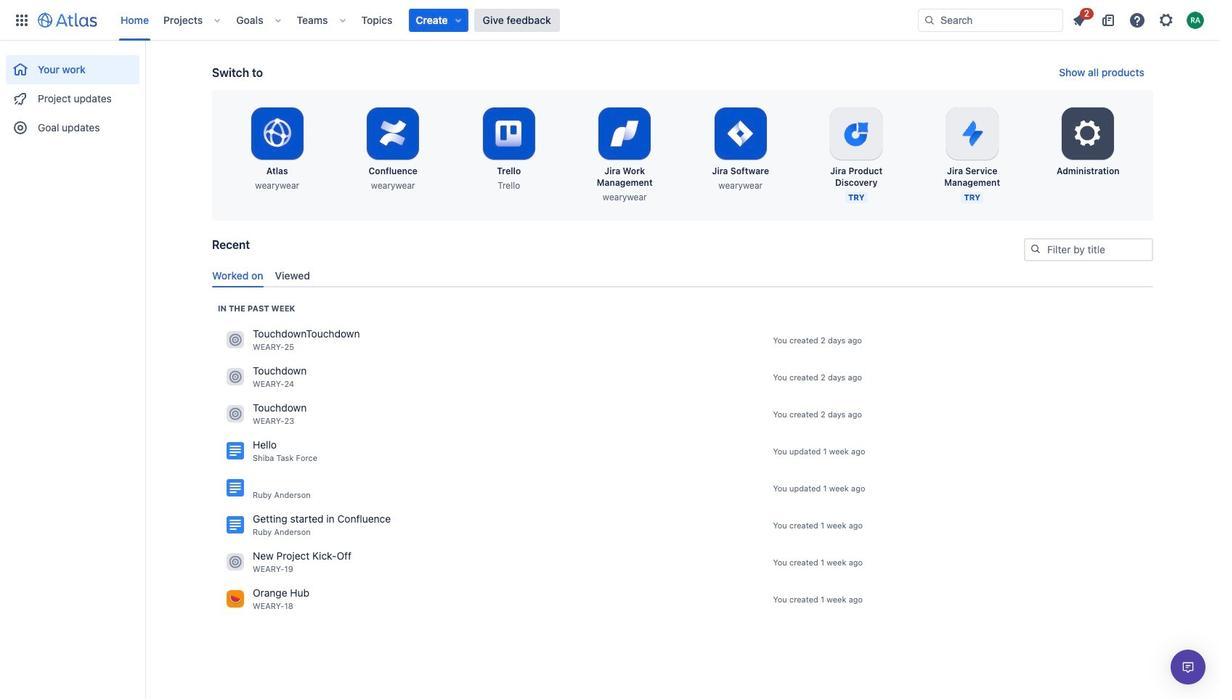 Task type: describe. For each thing, give the bounding box(es) containing it.
search image
[[1030, 243, 1042, 255]]

confluence image
[[227, 480, 244, 497]]

3 townsquare image from the top
[[227, 591, 244, 608]]

top element
[[9, 0, 918, 40]]

2 townsquare image from the top
[[227, 554, 244, 571]]

2 confluence image from the top
[[227, 517, 244, 534]]

1 townsquare image from the top
[[227, 332, 244, 349]]

search image
[[924, 14, 936, 26]]



Task type: vqa. For each thing, say whether or not it's contained in the screenshot.
search box
yes



Task type: locate. For each thing, give the bounding box(es) containing it.
townsquare image
[[227, 332, 244, 349], [227, 554, 244, 571]]

tab list
[[206, 263, 1160, 288]]

Filter by title field
[[1026, 240, 1152, 260]]

2 vertical spatial townsquare image
[[227, 591, 244, 608]]

1 vertical spatial confluence image
[[227, 517, 244, 534]]

notifications image
[[1071, 11, 1088, 29]]

confluence image
[[227, 443, 244, 460], [227, 517, 244, 534]]

settings image
[[1158, 11, 1176, 29]]

settings image
[[1071, 116, 1106, 151]]

0 vertical spatial townsquare image
[[227, 369, 244, 386]]

0 vertical spatial confluence image
[[227, 443, 244, 460]]

heading
[[218, 303, 295, 314]]

1 townsquare image from the top
[[227, 369, 244, 386]]

Search field
[[918, 8, 1064, 32]]

banner
[[0, 0, 1221, 41]]

switch to... image
[[13, 11, 31, 29]]

None search field
[[918, 8, 1064, 32]]

1 vertical spatial townsquare image
[[227, 554, 244, 571]]

townsquare image
[[227, 369, 244, 386], [227, 406, 244, 423], [227, 591, 244, 608]]

0 vertical spatial townsquare image
[[227, 332, 244, 349]]

1 confluence image from the top
[[227, 443, 244, 460]]

1 vertical spatial townsquare image
[[227, 406, 244, 423]]

2 townsquare image from the top
[[227, 406, 244, 423]]

confluence image down confluence image
[[227, 517, 244, 534]]

confluence image up confluence image
[[227, 443, 244, 460]]

account image
[[1187, 11, 1205, 29]]

help image
[[1129, 11, 1147, 29]]

group
[[6, 41, 139, 147]]

open intercom messenger image
[[1180, 659, 1197, 676]]



